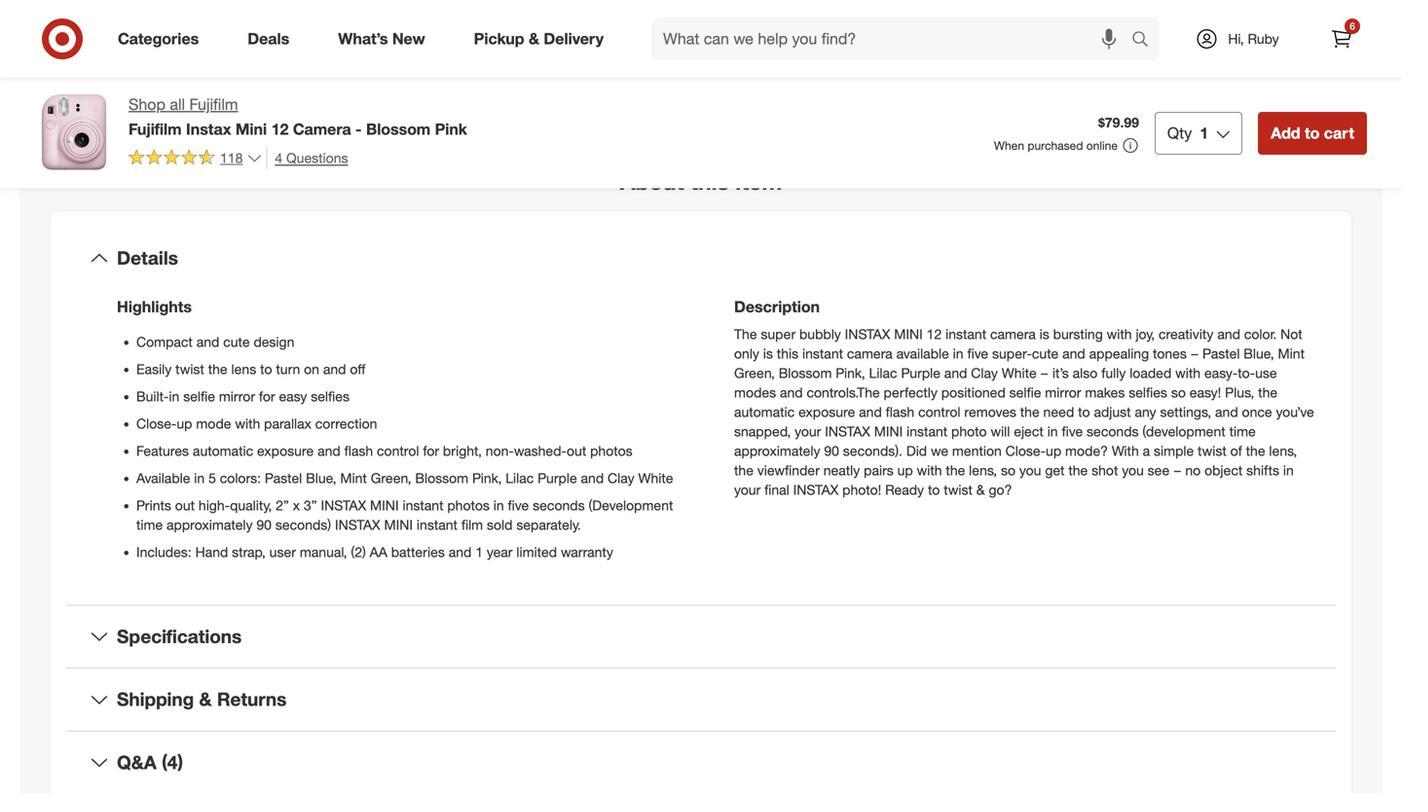 Task type: locate. For each thing, give the bounding box(es) containing it.
flash inside description the super bubbly instax mini 12 instant camera is bursting with joy, creativity and color.  not only is this instant camera available in five super-cute and appealing tones – pastel blue, mint green, blossom pink, lilac purple and clay white – it's also fully loaded with easy-to-use modes and controls.the perfectly positioned selfie mirror makes selfies so easy!  plus, the automatic exposure and flash control removes the need to adjust any settings, and once you've snapped, your instax mini instant photo will eject in five seconds (development time approximately 90 seconds). did we mention close-up mode? with a simple twist of the lens, the viewfinder neatly pairs up with the lens, so you get the shot you see – no object shifts in your final instax photo! ready to twist & go?
[[886, 403, 915, 421]]

cute
[[223, 333, 250, 350], [1032, 345, 1059, 362]]

fujifilm instax mini 12 camera, 5 of 13 image
[[35, 0, 349, 63]]

automatic up snapped, at the right of page
[[734, 403, 795, 421]]

1 left year
[[475, 544, 483, 561]]

correction
[[315, 415, 377, 432]]

and up (development
[[581, 470, 604, 487]]

1 vertical spatial up
[[1046, 442, 1062, 459]]

shop all fujifilm fujifilm instax mini 12 camera - blossom pink
[[129, 95, 467, 139]]

white up (development
[[638, 470, 673, 487]]

mirror inside description the super bubbly instax mini 12 instant camera is bursting with joy, creativity and color.  not only is this instant camera available in five super-cute and appealing tones – pastel blue, mint green, blossom pink, lilac purple and clay white – it's also fully loaded with easy-to-use modes and controls.the perfectly positioned selfie mirror makes selfies so easy!  plus, the automatic exposure and flash control removes the need to adjust any settings, and once you've snapped, your instax mini instant photo will eject in five seconds (development time approximately 90 seconds). did we mention close-up mode? with a simple twist of the lens, the viewfinder neatly pairs up with the lens, so you get the shot you see – no object shifts in your final instax photo! ready to twist & go?
[[1045, 384, 1081, 401]]

highlights
[[117, 297, 192, 316]]

photo
[[952, 423, 987, 440]]

settings,
[[1160, 403, 1212, 421]]

1 horizontal spatial automatic
[[734, 403, 795, 421]]

to right the ready
[[928, 481, 940, 498]]

lilac inside description the super bubbly instax mini 12 instant camera is bursting with joy, creativity and color.  not only is this instant camera available in five super-cute and appealing tones – pastel blue, mint green, blossom pink, lilac purple and clay white – it's also fully loaded with easy-to-use modes and controls.the perfectly positioned selfie mirror makes selfies so easy!  plus, the automatic exposure and flash control removes the need to adjust any settings, and once you've snapped, your instax mini instant photo will eject in five seconds (development time approximately 90 seconds). did we mention close-up mode? with a simple twist of the lens, the viewfinder neatly pairs up with the lens, so you get the shot you see – no object shifts in your final instax photo! ready to twist & go?
[[869, 365, 897, 382]]

about this item
[[620, 168, 782, 195]]

& left returns
[[199, 689, 212, 711]]

1 vertical spatial close-
[[1006, 442, 1046, 459]]

1 horizontal spatial mint
[[1278, 345, 1305, 362]]

pink, up controls.the
[[836, 365, 865, 382]]

out
[[567, 442, 586, 459], [175, 497, 195, 514]]

instant up available
[[946, 326, 987, 343]]

blue, inside description the super bubbly instax mini 12 instant camera is bursting with joy, creativity and color.  not only is this instant camera available in five super-cute and appealing tones – pastel blue, mint green, blossom pink, lilac purple and clay white – it's also fully loaded with easy-to-use modes and controls.the perfectly positioned selfie mirror makes selfies so easy!  plus, the automatic exposure and flash control removes the need to adjust any settings, and once you've snapped, your instax mini instant photo will eject in five seconds (development time approximately 90 seconds). did we mention close-up mode? with a simple twist of the lens, the viewfinder neatly pairs up with the lens, so you get the shot you see – no object shifts in your final instax photo! ready to twist & go?
[[1244, 345, 1274, 362]]

time
[[1230, 423, 1256, 440], [136, 516, 163, 533]]

you left get
[[1020, 462, 1041, 479]]

90 down quality,
[[256, 516, 272, 533]]

clay up (development
[[608, 470, 635, 487]]

add
[[1271, 124, 1301, 143]]

1 vertical spatial so
[[1001, 462, 1016, 479]]

the down snapped, at the right of page
[[734, 462, 754, 479]]

flash down perfectly
[[886, 403, 915, 421]]

1 vertical spatial 1
[[475, 544, 483, 561]]

118
[[220, 149, 243, 166]]

0 horizontal spatial pink,
[[472, 470, 502, 487]]

out right non-
[[567, 442, 586, 459]]

selfies up correction
[[311, 388, 350, 405]]

hand
[[195, 544, 228, 561]]

0 vertical spatial blossom
[[366, 120, 431, 139]]

exposure down parallax
[[257, 442, 314, 459]]

1 vertical spatial time
[[136, 516, 163, 533]]

your
[[795, 423, 821, 440], [734, 481, 761, 498]]

in up sold
[[494, 497, 504, 514]]

out left high- on the bottom left
[[175, 497, 195, 514]]

exposure down controls.the
[[799, 403, 855, 421]]

1 horizontal spatial seconds
[[1087, 423, 1139, 440]]

mini down available in 5 colors:  pastel blue, mint green, blossom pink, lilac purple and clay white
[[370, 497, 399, 514]]

1 horizontal spatial you
[[1122, 462, 1144, 479]]

& for returns
[[199, 689, 212, 711]]

purple
[[901, 365, 941, 382], [538, 470, 577, 487]]

1 horizontal spatial out
[[567, 442, 586, 459]]

mini up batteries on the bottom left
[[384, 516, 413, 533]]

control down perfectly
[[918, 403, 961, 421]]

1 horizontal spatial lens,
[[1269, 442, 1297, 459]]

camera up "super-"
[[990, 326, 1036, 343]]

so up go? at bottom right
[[1001, 462, 1016, 479]]

0 horizontal spatial up
[[177, 415, 192, 432]]

easy-
[[1205, 365, 1238, 382]]

blossom down "bright,"
[[415, 470, 469, 487]]

12 right mini
[[271, 120, 289, 139]]

object
[[1205, 462, 1243, 479]]

photo!
[[843, 481, 882, 498]]

0 vertical spatial approximately
[[734, 442, 820, 459]]

seconds down adjust
[[1087, 423, 1139, 440]]

lens, up shifts
[[1269, 442, 1297, 459]]

mirror down it's at right top
[[1045, 384, 1081, 401]]

the up eject
[[1020, 403, 1040, 421]]

cute up lens
[[223, 333, 250, 350]]

instax down 'neatly'
[[793, 481, 839, 498]]

selfie up mode
[[183, 388, 215, 405]]

the
[[208, 361, 228, 378], [1258, 384, 1278, 401], [1020, 403, 1040, 421], [1246, 442, 1266, 459], [734, 462, 754, 479], [946, 462, 965, 479], [1069, 462, 1088, 479]]

approximately
[[734, 442, 820, 459], [167, 516, 253, 533]]

0 horizontal spatial mint
[[340, 470, 367, 487]]

you
[[1020, 462, 1041, 479], [1122, 462, 1144, 479]]

selfies up any
[[1129, 384, 1168, 401]]

purchased
[[1028, 138, 1083, 153]]

online
[[1087, 138, 1118, 153]]

close- down built-
[[136, 415, 177, 432]]

eject
[[1014, 423, 1044, 440]]

photos
[[590, 442, 633, 459], [447, 497, 490, 514]]

up
[[177, 415, 192, 432], [1046, 442, 1062, 459], [898, 462, 913, 479]]

available
[[136, 470, 190, 487]]

1 vertical spatial pink,
[[472, 470, 502, 487]]

lens, down mention on the bottom right of page
[[969, 462, 997, 479]]

0 horizontal spatial exposure
[[257, 442, 314, 459]]

five down need
[[1062, 423, 1083, 440]]

specifications button
[[66, 606, 1336, 668]]

so
[[1171, 384, 1186, 401], [1001, 462, 1016, 479]]

blue,
[[1244, 345, 1274, 362], [306, 470, 336, 487]]

1 horizontal spatial control
[[918, 403, 961, 421]]

simple
[[1154, 442, 1194, 459]]

clay up positioned
[[971, 365, 998, 382]]

flash
[[886, 403, 915, 421], [344, 442, 373, 459]]

1 you from the left
[[1020, 462, 1041, 479]]

0 horizontal spatial lens,
[[969, 462, 997, 479]]

instax up '(2)'
[[335, 516, 380, 533]]

for left "easy"
[[259, 388, 275, 405]]

mint inside description the super bubbly instax mini 12 instant camera is bursting with joy, creativity and color.  not only is this instant camera available in five super-cute and appealing tones – pastel blue, mint green, blossom pink, lilac purple and clay white – it's also fully loaded with easy-to-use modes and controls.the perfectly positioned selfie mirror makes selfies so easy!  plus, the automatic exposure and flash control removes the need to adjust any settings, and once you've snapped, your instax mini instant photo will eject in five seconds (development time approximately 90 seconds). did we mention close-up mode? with a simple twist of the lens, the viewfinder neatly pairs up with the lens, so you get the shot you see – no object shifts in your final instax photo! ready to twist & go?
[[1278, 345, 1305, 362]]

this left item
[[690, 168, 729, 195]]

90 inside prints out high-quality, 2" x 3" instax mini instant photos in five seconds (development time approximately 90 seconds) instax mini instant film sold separately.
[[256, 516, 272, 533]]

1 vertical spatial green,
[[371, 470, 411, 487]]

1 vertical spatial photos
[[447, 497, 490, 514]]

0 vertical spatial pastel
[[1203, 345, 1240, 362]]

purple down washed-
[[538, 470, 577, 487]]

& right pickup
[[529, 29, 539, 48]]

1 horizontal spatial pastel
[[1203, 345, 1240, 362]]

in down need
[[1048, 423, 1058, 440]]

to
[[1305, 124, 1320, 143], [260, 361, 272, 378], [1078, 403, 1090, 421], [928, 481, 940, 498]]

1 horizontal spatial 12
[[927, 326, 942, 343]]

it's
[[1053, 365, 1069, 382]]

deals link
[[231, 18, 314, 60]]

twist up object
[[1198, 442, 1227, 459]]

is left bursting
[[1040, 326, 1050, 343]]

12
[[271, 120, 289, 139], [927, 326, 942, 343]]

user
[[269, 544, 296, 561]]

0 vertical spatial time
[[1230, 423, 1256, 440]]

out inside prints out high-quality, 2" x 3" instax mini instant photos in five seconds (development time approximately 90 seconds) instax mini instant film sold separately.
[[175, 497, 195, 514]]

0 vertical spatial close-
[[136, 415, 177, 432]]

creativity
[[1159, 326, 1214, 343]]

image of fujifilm instax mini 12 camera - blossom pink image
[[35, 93, 113, 171]]

cute up it's at right top
[[1032, 345, 1059, 362]]

1 horizontal spatial approximately
[[734, 442, 820, 459]]

1 horizontal spatial for
[[423, 442, 439, 459]]

1 vertical spatial for
[[423, 442, 439, 459]]

1 horizontal spatial your
[[795, 423, 821, 440]]

0 vertical spatial control
[[918, 403, 961, 421]]

& inside "shipping & returns" dropdown button
[[199, 689, 212, 711]]

control up available in 5 colors:  pastel blue, mint green, blossom pink, lilac purple and clay white
[[377, 442, 419, 459]]

so up settings,
[[1171, 384, 1186, 401]]

1 vertical spatial pastel
[[265, 470, 302, 487]]

1 horizontal spatial up
[[898, 462, 913, 479]]

1 vertical spatial seconds
[[533, 497, 585, 514]]

time down prints at left
[[136, 516, 163, 533]]

in
[[953, 345, 964, 362], [169, 388, 180, 405], [1048, 423, 1058, 440], [1283, 462, 1294, 479], [194, 470, 205, 487], [494, 497, 504, 514]]

1 vertical spatial twist
[[1198, 442, 1227, 459]]

advertisement region
[[725, 10, 1367, 84]]

instant down bubbly
[[802, 345, 843, 362]]

0 vertical spatial –
[[1191, 345, 1199, 362]]

pastel up easy-
[[1203, 345, 1240, 362]]

1 horizontal spatial lilac
[[869, 365, 897, 382]]

2 horizontal spatial –
[[1191, 345, 1199, 362]]

once
[[1242, 403, 1272, 421]]

in left 5
[[194, 470, 205, 487]]

white down "super-"
[[1002, 365, 1037, 382]]

flash down correction
[[344, 442, 373, 459]]

features
[[136, 442, 189, 459]]

for
[[259, 388, 275, 405], [423, 442, 439, 459]]

separately.
[[516, 516, 581, 533]]

categories
[[118, 29, 199, 48]]

0 vertical spatial blue,
[[1244, 345, 1274, 362]]

and right the 'modes'
[[780, 384, 803, 401]]

0 horizontal spatial fujifilm
[[129, 120, 182, 139]]

your left final
[[734, 481, 761, 498]]

1 vertical spatial 12
[[927, 326, 942, 343]]

you down with
[[1122, 462, 1144, 479]]

1 horizontal spatial selfies
[[1129, 384, 1168, 401]]

0 horizontal spatial time
[[136, 516, 163, 533]]

& inside pickup & delivery link
[[529, 29, 539, 48]]

1 horizontal spatial mirror
[[1045, 384, 1081, 401]]

specifications
[[117, 626, 242, 648]]

0 vertical spatial this
[[690, 168, 729, 195]]

90 up 'neatly'
[[824, 442, 839, 459]]

0 horizontal spatial you
[[1020, 462, 1041, 479]]

up left mode
[[177, 415, 192, 432]]

0 vertical spatial exposure
[[799, 403, 855, 421]]

no
[[1186, 462, 1201, 479]]

any
[[1135, 403, 1157, 421]]

12 for camera
[[271, 120, 289, 139]]

white inside description the super bubbly instax mini 12 instant camera is bursting with joy, creativity and color.  not only is this instant camera available in five super-cute and appealing tones – pastel blue, mint green, blossom pink, lilac purple and clay white – it's also fully loaded with easy-to-use modes and controls.the perfectly positioned selfie mirror makes selfies so easy!  plus, the automatic exposure and flash control removes the need to adjust any settings, and once you've snapped, your instax mini instant photo will eject in five seconds (development time approximately 90 seconds). did we mention close-up mode? with a simple twist of the lens, the viewfinder neatly pairs up with the lens, so you get the shot you see – no object shifts in your final instax photo! ready to twist & go?
[[1002, 365, 1037, 382]]

instax
[[845, 326, 890, 343], [825, 423, 870, 440], [793, 481, 839, 498], [321, 497, 366, 514], [335, 516, 380, 533]]

approximately up viewfinder
[[734, 442, 820, 459]]

0 vertical spatial 90
[[824, 442, 839, 459]]

batteries
[[391, 544, 445, 561]]

1 horizontal spatial camera
[[990, 326, 1036, 343]]

details button
[[66, 227, 1336, 289]]

0 vertical spatial flash
[[886, 403, 915, 421]]

the left lens
[[208, 361, 228, 378]]

time up of
[[1230, 423, 1256, 440]]

0 horizontal spatial mirror
[[219, 388, 255, 405]]

search button
[[1123, 18, 1170, 64]]

all
[[170, 95, 185, 114]]

pink,
[[836, 365, 865, 382], [472, 470, 502, 487]]

when
[[994, 138, 1025, 153]]

lens
[[231, 361, 256, 378]]

1 vertical spatial &
[[977, 481, 985, 498]]

2 horizontal spatial five
[[1062, 423, 1083, 440]]

controls.the
[[807, 384, 880, 401]]

4
[[275, 149, 283, 166]]

need
[[1044, 403, 1074, 421]]

seconds inside description the super bubbly instax mini 12 instant camera is bursting with joy, creativity and color.  not only is this instant camera available in five super-cute and appealing tones – pastel blue, mint green, blossom pink, lilac purple and clay white – it's also fully loaded with easy-to-use modes and controls.the perfectly positioned selfie mirror makes selfies so easy!  plus, the automatic exposure and flash control removes the need to adjust any settings, and once you've snapped, your instax mini instant photo will eject in five seconds (development time approximately 90 seconds). did we mention close-up mode? with a simple twist of the lens, the viewfinder neatly pairs up with the lens, so you get the shot you see – no object shifts in your final instax photo! ready to twist & go?
[[1087, 423, 1139, 440]]

1 horizontal spatial photos
[[590, 442, 633, 459]]

2 vertical spatial up
[[898, 462, 913, 479]]

pickup & delivery
[[474, 29, 604, 48]]

0 vertical spatial clay
[[971, 365, 998, 382]]

1 horizontal spatial pink,
[[836, 365, 865, 382]]

1 vertical spatial clay
[[608, 470, 635, 487]]

lilac
[[869, 365, 897, 382], [506, 470, 534, 487]]

is right the only
[[763, 345, 773, 362]]

1 horizontal spatial clay
[[971, 365, 998, 382]]

0 horizontal spatial purple
[[538, 470, 577, 487]]

1 horizontal spatial green,
[[734, 365, 775, 382]]

x
[[293, 497, 300, 514]]

off
[[350, 361, 366, 378]]

& left go? at bottom right
[[977, 481, 985, 498]]

camera
[[293, 120, 351, 139]]

1 vertical spatial flash
[[344, 442, 373, 459]]

12 up available
[[927, 326, 942, 343]]

0 vertical spatial mint
[[1278, 345, 1305, 362]]

includes: hand strap, user manual, (2) aa batteries and 1 year limited warranty
[[136, 544, 613, 561]]

five up sold
[[508, 497, 529, 514]]

sold
[[487, 516, 513, 533]]

pastel up 2"
[[265, 470, 302, 487]]

0 horizontal spatial is
[[763, 345, 773, 362]]

this
[[690, 168, 729, 195], [777, 345, 799, 362]]

2 horizontal spatial up
[[1046, 442, 1062, 459]]

close- inside description the super bubbly instax mini 12 instant camera is bursting with joy, creativity and color.  not only is this instant camera available in five super-cute and appealing tones – pastel blue, mint green, blossom pink, lilac purple and clay white – it's also fully loaded with easy-to-use modes and controls.the perfectly positioned selfie mirror makes selfies so easy!  plus, the automatic exposure and flash control removes the need to adjust any settings, and once you've snapped, your instax mini instant photo will eject in five seconds (development time approximately 90 seconds). did we mention close-up mode? with a simple twist of the lens, the viewfinder neatly pairs up with the lens, so you get the shot you see – no object shifts in your final instax photo! ready to twist & go?
[[1006, 442, 1046, 459]]

parallax
[[264, 415, 312, 432]]

2 vertical spatial &
[[199, 689, 212, 711]]

selfie
[[1010, 384, 1041, 401], [183, 388, 215, 405]]

image gallery element
[[35, 0, 678, 121]]

0 vertical spatial pink,
[[836, 365, 865, 382]]

instax up seconds).
[[825, 423, 870, 440]]

2 horizontal spatial &
[[977, 481, 985, 498]]

search
[[1123, 31, 1170, 50]]

viewfinder
[[757, 462, 820, 479]]

What can we help you find? suggestions appear below search field
[[652, 18, 1136, 60]]

to inside button
[[1305, 124, 1320, 143]]

selfie inside description the super bubbly instax mini 12 instant camera is bursting with joy, creativity and color.  not only is this instant camera available in five super-cute and appealing tones – pastel blue, mint green, blossom pink, lilac purple and clay white – it's also fully loaded with easy-to-use modes and controls.the perfectly positioned selfie mirror makes selfies so easy!  plus, the automatic exposure and flash control removes the need to adjust any settings, and once you've snapped, your instax mini instant photo will eject in five seconds (development time approximately 90 seconds). did we mention close-up mode? with a simple twist of the lens, the viewfinder neatly pairs up with the lens, so you get the shot you see – no object shifts in your final instax photo! ready to twist & go?
[[1010, 384, 1041, 401]]

built-
[[136, 388, 169, 405]]

to left turn at top left
[[260, 361, 272, 378]]

1 horizontal spatial white
[[1002, 365, 1037, 382]]

0 horizontal spatial control
[[377, 442, 419, 459]]

blossom down bubbly
[[779, 365, 832, 382]]

and right on
[[323, 361, 346, 378]]

fully
[[1102, 365, 1126, 382]]

year
[[487, 544, 513, 561]]

the right of
[[1246, 442, 1266, 459]]

1 vertical spatial out
[[175, 497, 195, 514]]

0 horizontal spatial out
[[175, 497, 195, 514]]

purple inside description the super bubbly instax mini 12 instant camera is bursting with joy, creativity and color.  not only is this instant camera available in five super-cute and appealing tones – pastel blue, mint green, blossom pink, lilac purple and clay white – it's also fully loaded with easy-to-use modes and controls.the perfectly positioned selfie mirror makes selfies so easy!  plus, the automatic exposure and flash control removes the need to adjust any settings, and once you've snapped, your instax mini instant photo will eject in five seconds (development time approximately 90 seconds). did we mention close-up mode? with a simple twist of the lens, the viewfinder neatly pairs up with the lens, so you get the shot you see – no object shifts in your final instax photo! ready to twist & go?
[[901, 365, 941, 382]]

1 horizontal spatial flash
[[886, 403, 915, 421]]

twist left go? at bottom right
[[944, 481, 973, 498]]

up up get
[[1046, 442, 1062, 459]]

purple down available
[[901, 365, 941, 382]]

0 horizontal spatial camera
[[847, 345, 893, 362]]

blossom
[[366, 120, 431, 139], [779, 365, 832, 382], [415, 470, 469, 487]]

0 horizontal spatial cute
[[223, 333, 250, 350]]

0 horizontal spatial automatic
[[193, 442, 253, 459]]

1 vertical spatial mint
[[340, 470, 367, 487]]

mirror down lens
[[219, 388, 255, 405]]

12 inside description the super bubbly instax mini 12 instant camera is bursting with joy, creativity and color.  not only is this instant camera available in five super-cute and appealing tones – pastel blue, mint green, blossom pink, lilac purple and clay white – it's also fully loaded with easy-to-use modes and controls.the perfectly positioned selfie mirror makes selfies so easy!  plus, the automatic exposure and flash control removes the need to adjust any settings, and once you've snapped, your instax mini instant photo will eject in five seconds (development time approximately 90 seconds). did we mention close-up mode? with a simple twist of the lens, the viewfinder neatly pairs up with the lens, so you get the shot you see – no object shifts in your final instax photo! ready to twist & go?
[[927, 326, 942, 343]]

– left it's at right top
[[1041, 365, 1049, 382]]

approximately inside prints out high-quality, 2" x 3" instax mini instant photos in five seconds (development time approximately 90 seconds) instax mini instant film sold separately.
[[167, 516, 253, 533]]

mint down features automatic exposure and flash control for bright, non-washed-out photos
[[340, 470, 367, 487]]

1 right qty
[[1200, 124, 1209, 143]]

– down creativity
[[1191, 345, 1199, 362]]

1
[[1200, 124, 1209, 143], [475, 544, 483, 561]]

0 vertical spatial fujifilm
[[189, 95, 238, 114]]

approximately inside description the super bubbly instax mini 12 instant camera is bursting with joy, creativity and color.  not only is this instant camera available in five super-cute and appealing tones – pastel blue, mint green, blossom pink, lilac purple and clay white – it's also fully loaded with easy-to-use modes and controls.the perfectly positioned selfie mirror makes selfies so easy!  plus, the automatic exposure and flash control removes the need to adjust any settings, and once you've snapped, your instax mini instant photo will eject in five seconds (development time approximately 90 seconds). did we mention close-up mode? with a simple twist of the lens, the viewfinder neatly pairs up with the lens, so you get the shot you see – no object shifts in your final instax photo! ready to twist & go?
[[734, 442, 820, 459]]

1 vertical spatial lens,
[[969, 462, 997, 479]]

modes
[[734, 384, 776, 401]]

0 vertical spatial is
[[1040, 326, 1050, 343]]

12 inside shop all fujifilm fujifilm instax mini 12 camera - blossom pink
[[271, 120, 289, 139]]

12 for instant
[[927, 326, 942, 343]]

seconds up separately.
[[533, 497, 585, 514]]

to right add
[[1305, 124, 1320, 143]]

1 vertical spatial –
[[1041, 365, 1049, 382]]

twist right "easily"
[[175, 361, 204, 378]]

0 horizontal spatial 90
[[256, 516, 272, 533]]

blossom inside shop all fujifilm fujifilm instax mini 12 camera - blossom pink
[[366, 120, 431, 139]]

1 horizontal spatial close-
[[1006, 442, 1046, 459]]

your up viewfinder
[[795, 423, 821, 440]]

approximately down high- on the bottom left
[[167, 516, 253, 533]]

blue, down color.
[[1244, 345, 1274, 362]]

green,
[[734, 365, 775, 382], [371, 470, 411, 487]]

green, down features automatic exposure and flash control for bright, non-washed-out photos
[[371, 470, 411, 487]]



Task type: describe. For each thing, give the bounding box(es) containing it.
with up appealing
[[1107, 326, 1132, 343]]

makes
[[1085, 384, 1125, 401]]

5
[[208, 470, 216, 487]]

you've
[[1276, 403, 1314, 421]]

0 horizontal spatial twist
[[175, 361, 204, 378]]

the down "use"
[[1258, 384, 1278, 401]]

removes
[[965, 403, 1017, 421]]

0 vertical spatial up
[[177, 415, 192, 432]]

0 horizontal spatial clay
[[608, 470, 635, 487]]

what's new
[[338, 29, 425, 48]]

exposure inside description the super bubbly instax mini 12 instant camera is bursting with joy, creativity and color.  not only is this instant camera available in five super-cute and appealing tones – pastel blue, mint green, blossom pink, lilac purple and clay white – it's also fully loaded with easy-to-use modes and controls.the perfectly positioned selfie mirror makes selfies so easy!  plus, the automatic exposure and flash control removes the need to adjust any settings, and once you've snapped, your instax mini instant photo will eject in five seconds (development time approximately 90 seconds). did we mention close-up mode? with a simple twist of the lens, the viewfinder neatly pairs up with the lens, so you get the shot you see – no object shifts in your final instax photo! ready to twist & go?
[[799, 403, 855, 421]]

cart
[[1324, 124, 1355, 143]]

to right need
[[1078, 403, 1090, 421]]

instax right bubbly
[[845, 326, 890, 343]]

mention
[[952, 442, 1002, 459]]

and left color.
[[1218, 326, 1241, 343]]

1 vertical spatial exposure
[[257, 442, 314, 459]]

mini up available
[[894, 326, 923, 343]]

0 horizontal spatial green,
[[371, 470, 411, 487]]

photos inside prints out high-quality, 2" x 3" instax mini instant photos in five seconds (development time approximately 90 seconds) instax mini instant film sold separately.
[[447, 497, 490, 514]]

4 questions link
[[266, 147, 348, 169]]

1 vertical spatial purple
[[538, 470, 577, 487]]

easy!
[[1190, 384, 1221, 401]]

deals
[[248, 29, 289, 48]]

cute inside description the super bubbly instax mini 12 instant camera is bursting with joy, creativity and color.  not only is this instant camera available in five super-cute and appealing tones – pastel blue, mint green, blossom pink, lilac purple and clay white – it's also fully loaded with easy-to-use modes and controls.the perfectly positioned selfie mirror makes selfies so easy!  plus, the automatic exposure and flash control removes the need to adjust any settings, and once you've snapped, your instax mini instant photo will eject in five seconds (development time approximately 90 seconds). did we mention close-up mode? with a simple twist of the lens, the viewfinder neatly pairs up with the lens, so you get the shot you see – no object shifts in your final instax photo! ready to twist & go?
[[1032, 345, 1059, 362]]

and down controls.the
[[859, 403, 882, 421]]

hi, ruby
[[1228, 30, 1279, 47]]

bursting
[[1053, 326, 1103, 343]]

shipping & returns button
[[66, 669, 1336, 731]]

0 horizontal spatial for
[[259, 388, 275, 405]]

0 vertical spatial so
[[1171, 384, 1186, 401]]

we
[[931, 442, 949, 459]]

$79.99
[[1099, 114, 1139, 131]]

about
[[620, 168, 684, 195]]

1 vertical spatial control
[[377, 442, 419, 459]]

0 vertical spatial photos
[[590, 442, 633, 459]]

easily
[[136, 361, 172, 378]]

limited
[[516, 544, 557, 561]]

0 horizontal spatial pastel
[[265, 470, 302, 487]]

prints
[[136, 497, 171, 514]]

(development
[[589, 497, 673, 514]]

non-
[[486, 442, 514, 459]]

mini up seconds).
[[874, 423, 903, 440]]

1 horizontal spatial is
[[1040, 326, 1050, 343]]

3"
[[304, 497, 317, 514]]

and right compact
[[196, 333, 219, 350]]

seconds inside prints out high-quality, 2" x 3" instax mini instant photos in five seconds (development time approximately 90 seconds) instax mini instant film sold separately.
[[533, 497, 585, 514]]

2 you from the left
[[1122, 462, 1144, 479]]

add to cart button
[[1258, 112, 1367, 155]]

of
[[1231, 442, 1242, 459]]

also
[[1073, 365, 1098, 382]]

1 vertical spatial fujifilm
[[129, 120, 182, 139]]

1 horizontal spatial twist
[[944, 481, 973, 498]]

0 horizontal spatial selfie
[[183, 388, 215, 405]]

manual,
[[300, 544, 347, 561]]

pastel inside description the super bubbly instax mini 12 instant camera is bursting with joy, creativity and color.  not only is this instant camera available in five super-cute and appealing tones – pastel blue, mint green, blossom pink, lilac purple and clay white – it's also fully loaded with easy-to-use modes and controls.the perfectly positioned selfie mirror makes selfies so easy!  plus, the automatic exposure and flash control removes the need to adjust any settings, and once you've snapped, your instax mini instant photo will eject in five seconds (development time approximately 90 seconds). did we mention close-up mode? with a simple twist of the lens, the viewfinder neatly pairs up with the lens, so you get the shot you see – no object shifts in your final instax photo! ready to twist & go?
[[1203, 345, 1240, 362]]

green, inside description the super bubbly instax mini 12 instant camera is bursting with joy, creativity and color.  not only is this instant camera available in five super-cute and appealing tones – pastel blue, mint green, blossom pink, lilac purple and clay white – it's also fully loaded with easy-to-use modes and controls.the perfectly positioned selfie mirror makes selfies so easy!  plus, the automatic exposure and flash control removes the need to adjust any settings, and once you've snapped, your instax mini instant photo will eject in five seconds (development time approximately 90 seconds). did we mention close-up mode? with a simple twist of the lens, the viewfinder neatly pairs up with the lens, so you get the shot you see – no object shifts in your final instax photo! ready to twist & go?
[[734, 365, 775, 382]]

a
[[1143, 442, 1150, 459]]

and down plus,
[[1215, 403, 1238, 421]]

0 vertical spatial out
[[567, 442, 586, 459]]

0 horizontal spatial this
[[690, 168, 729, 195]]

0 vertical spatial 1
[[1200, 124, 1209, 143]]

instant up batteries on the bottom left
[[417, 516, 458, 533]]

2 vertical spatial blossom
[[415, 470, 469, 487]]

delivery
[[544, 29, 604, 48]]

1 vertical spatial is
[[763, 345, 773, 362]]

118 link
[[129, 147, 262, 171]]

the down mode?
[[1069, 462, 1088, 479]]

snapped,
[[734, 423, 791, 440]]

4 questions
[[275, 149, 348, 166]]

control inside description the super bubbly instax mini 12 instant camera is bursting with joy, creativity and color.  not only is this instant camera available in five super-cute and appealing tones – pastel blue, mint green, blossom pink, lilac purple and clay white – it's also fully loaded with easy-to-use modes and controls.the perfectly positioned selfie mirror makes selfies so easy!  plus, the automatic exposure and flash control removes the need to adjust any settings, and once you've snapped, your instax mini instant photo will eject in five seconds (development time approximately 90 seconds). did we mention close-up mode? with a simple twist of the lens, the viewfinder neatly pairs up with the lens, so you get the shot you see – no object shifts in your final instax photo! ready to twist & go?
[[918, 403, 961, 421]]

super-
[[992, 345, 1032, 362]]

colors:
[[220, 470, 261, 487]]

joy,
[[1136, 326, 1155, 343]]

automatic inside description the super bubbly instax mini 12 instant camera is bursting with joy, creativity and color.  not only is this instant camera available in five super-cute and appealing tones – pastel blue, mint green, blossom pink, lilac purple and clay white – it's also fully loaded with easy-to-use modes and controls.the perfectly positioned selfie mirror makes selfies so easy!  plus, the automatic exposure and flash control removes the need to adjust any settings, and once you've snapped, your instax mini instant photo will eject in five seconds (development time approximately 90 seconds). did we mention close-up mode? with a simple twist of the lens, the viewfinder neatly pairs up with the lens, so you get the shot you see – no object shifts in your final instax photo! ready to twist & go?
[[734, 403, 795, 421]]

clay inside description the super bubbly instax mini 12 instant camera is bursting with joy, creativity and color.  not only is this instant camera available in five super-cute and appealing tones – pastel blue, mint green, blossom pink, lilac purple and clay white – it's also fully loaded with easy-to-use modes and controls.the perfectly positioned selfie mirror makes selfies so easy!  plus, the automatic exposure and flash control removes the need to adjust any settings, and once you've snapped, your instax mini instant photo will eject in five seconds (development time approximately 90 seconds). did we mention close-up mode? with a simple twist of the lens, the viewfinder neatly pairs up with the lens, so you get the shot you see – no object shifts in your final instax photo! ready to twist & go?
[[971, 365, 998, 382]]

the down the we
[[946, 462, 965, 479]]

warranty
[[561, 544, 613, 561]]

q&a (4)
[[117, 752, 183, 774]]

0 horizontal spatial so
[[1001, 462, 1016, 479]]

1 horizontal spatial –
[[1174, 462, 1182, 479]]

0 horizontal spatial 1
[[475, 544, 483, 561]]

fujifilm instax mini 12 camera, 6 of 13 image
[[364, 0, 678, 63]]

pink, inside description the super bubbly instax mini 12 instant camera is bursting with joy, creativity and color.  not only is this instant camera available in five super-cute and appealing tones – pastel blue, mint green, blossom pink, lilac purple and clay white – it's also fully loaded with easy-to-use modes and controls.the perfectly positioned selfie mirror makes selfies so easy!  plus, the automatic exposure and flash control removes the need to adjust any settings, and once you've snapped, your instax mini instant photo will eject in five seconds (development time approximately 90 seconds). did we mention close-up mode? with a simple twist of the lens, the viewfinder neatly pairs up with the lens, so you get the shot you see – no object shifts in your final instax photo! ready to twist & go?
[[836, 365, 865, 382]]

in inside prints out high-quality, 2" x 3" instax mini instant photos in five seconds (development time approximately 90 seconds) instax mini instant film sold separately.
[[494, 497, 504, 514]]

with down built-in selfie mirror for easy selfies
[[235, 415, 260, 432]]

add to cart
[[1271, 124, 1355, 143]]

questions
[[286, 149, 348, 166]]

five inside prints out high-quality, 2" x 3" instax mini instant photos in five seconds (development time approximately 90 seconds) instax mini instant film sold separately.
[[508, 497, 529, 514]]

0 horizontal spatial close-
[[136, 415, 177, 432]]

shop
[[129, 95, 165, 114]]

item
[[736, 168, 782, 195]]

see
[[1148, 462, 1170, 479]]

in right shifts
[[1283, 462, 1294, 479]]

shipping
[[117, 689, 194, 711]]

instant up did
[[907, 423, 948, 440]]

time inside description the super bubbly instax mini 12 instant camera is bursting with joy, creativity and color.  not only is this instant camera available in five super-cute and appealing tones – pastel blue, mint green, blossom pink, lilac purple and clay white – it's also fully loaded with easy-to-use modes and controls.the perfectly positioned selfie mirror makes selfies so easy!  plus, the automatic exposure and flash control removes the need to adjust any settings, and once you've snapped, your instax mini instant photo will eject in five seconds (development time approximately 90 seconds). did we mention close-up mode? with a simple twist of the lens, the viewfinder neatly pairs up with the lens, so you get the shot you see – no object shifts in your final instax photo! ready to twist & go?
[[1230, 423, 1256, 440]]

1 horizontal spatial five
[[967, 345, 989, 362]]

with down the we
[[917, 462, 942, 479]]

0 horizontal spatial lilac
[[506, 470, 534, 487]]

loaded
[[1130, 365, 1172, 382]]

and down correction
[[318, 442, 341, 459]]

instant down available in 5 colors:  pastel blue, mint green, blossom pink, lilac purple and clay white
[[403, 497, 444, 514]]

the
[[734, 326, 757, 343]]

in down "easily"
[[169, 388, 180, 405]]

easily twist the lens to turn on and off
[[136, 361, 366, 378]]

with
[[1112, 442, 1139, 459]]

shipping & returns
[[117, 689, 287, 711]]

0 vertical spatial lens,
[[1269, 442, 1297, 459]]

washed-
[[514, 442, 567, 459]]

with up easy!
[[1176, 365, 1201, 382]]

color.
[[1244, 326, 1277, 343]]

0 horizontal spatial flash
[[344, 442, 373, 459]]

0 horizontal spatial selfies
[[311, 388, 350, 405]]

high-
[[199, 497, 230, 514]]

adjust
[[1094, 403, 1131, 421]]

super
[[761, 326, 796, 343]]

available in 5 colors:  pastel blue, mint green, blossom pink, lilac purple and clay white
[[136, 470, 673, 487]]

seconds).
[[843, 442, 903, 459]]

neatly
[[824, 462, 860, 479]]

pickup & delivery link
[[457, 18, 628, 60]]

& inside description the super bubbly instax mini 12 instant camera is bursting with joy, creativity and color.  not only is this instant camera available in five super-cute and appealing tones – pastel blue, mint green, blossom pink, lilac purple and clay white – it's also fully loaded with easy-to-use modes and controls.the perfectly positioned selfie mirror makes selfies so easy!  plus, the automatic exposure and flash control removes the need to adjust any settings, and once you've snapped, your instax mini instant photo will eject in five seconds (development time approximately 90 seconds). did we mention close-up mode? with a simple twist of the lens, the viewfinder neatly pairs up with the lens, so you get the shot you see – no object shifts in your final instax photo! ready to twist & go?
[[977, 481, 985, 498]]

mini
[[236, 120, 267, 139]]

1 vertical spatial your
[[734, 481, 761, 498]]

0 vertical spatial camera
[[990, 326, 1036, 343]]

blossom inside description the super bubbly instax mini 12 instant camera is bursting with joy, creativity and color.  not only is this instant camera available in five super-cute and appealing tones – pastel blue, mint green, blossom pink, lilac purple and clay white – it's also fully loaded with easy-to-use modes and controls.the perfectly positioned selfie mirror makes selfies so easy!  plus, the automatic exposure and flash control removes the need to adjust any settings, and once you've snapped, your instax mini instant photo will eject in five seconds (development time approximately 90 seconds). did we mention close-up mode? with a simple twist of the lens, the viewfinder neatly pairs up with the lens, so you get the shot you see – no object shifts in your final instax photo! ready to twist & go?
[[779, 365, 832, 382]]

when purchased online
[[994, 138, 1118, 153]]

available
[[897, 345, 949, 362]]

instax right 3"
[[321, 497, 366, 514]]

prints out high-quality, 2" x 3" instax mini instant photos in five seconds (development time approximately 90 seconds) instax mini instant film sold separately.
[[136, 497, 673, 533]]

-
[[355, 120, 362, 139]]

did
[[906, 442, 927, 459]]

time inside prints out high-quality, 2" x 3" instax mini instant photos in five seconds (development time approximately 90 seconds) instax mini instant film sold separately.
[[136, 516, 163, 533]]

mode
[[196, 415, 231, 432]]

90 inside description the super bubbly instax mini 12 instant camera is bursting with joy, creativity and color.  not only is this instant camera available in five super-cute and appealing tones – pastel blue, mint green, blossom pink, lilac purple and clay white – it's also fully loaded with easy-to-use modes and controls.the perfectly positioned selfie mirror makes selfies so easy!  plus, the automatic exposure and flash control removes the need to adjust any settings, and once you've snapped, your instax mini instant photo will eject in five seconds (development time approximately 90 seconds). did we mention close-up mode? with a simple twist of the lens, the viewfinder neatly pairs up with the lens, so you get the shot you see – no object shifts in your final instax photo! ready to twist & go?
[[824, 442, 839, 459]]

and down bursting
[[1063, 345, 1086, 362]]

shifts
[[1247, 462, 1280, 479]]

selfies inside description the super bubbly instax mini 12 instant camera is bursting with joy, creativity and color.  not only is this instant camera available in five super-cute and appealing tones – pastel blue, mint green, blossom pink, lilac purple and clay white – it's also fully loaded with easy-to-use modes and controls.the perfectly positioned selfie mirror makes selfies so easy!  plus, the automatic exposure and flash control removes the need to adjust any settings, and once you've snapped, your instax mini instant photo will eject in five seconds (development time approximately 90 seconds). did we mention close-up mode? with a simple twist of the lens, the viewfinder neatly pairs up with the lens, so you get the shot you see – no object shifts in your final instax photo! ready to twist & go?
[[1129, 384, 1168, 401]]

returns
[[217, 689, 287, 711]]

includes:
[[136, 544, 192, 561]]

on
[[304, 361, 319, 378]]

1 vertical spatial white
[[638, 470, 673, 487]]

seconds)
[[275, 516, 331, 533]]

and up positioned
[[944, 365, 967, 382]]

categories link
[[101, 18, 223, 60]]

q&a
[[117, 752, 157, 774]]

& for delivery
[[529, 29, 539, 48]]

(4)
[[162, 752, 183, 774]]

1 vertical spatial camera
[[847, 345, 893, 362]]

this inside description the super bubbly instax mini 12 instant camera is bursting with joy, creativity and color.  not only is this instant camera available in five super-cute and appealing tones – pastel blue, mint green, blossom pink, lilac purple and clay white – it's also fully loaded with easy-to-use modes and controls.the perfectly positioned selfie mirror makes selfies so easy!  plus, the automatic exposure and flash control removes the need to adjust any settings, and once you've snapped, your instax mini instant photo will eject in five seconds (development time approximately 90 seconds). did we mention close-up mode? with a simple twist of the lens, the viewfinder neatly pairs up with the lens, so you get the shot you see – no object shifts in your final instax photo! ready to twist & go?
[[777, 345, 799, 362]]

0 horizontal spatial blue,
[[306, 470, 336, 487]]

in right available
[[953, 345, 964, 362]]

1 horizontal spatial fujifilm
[[189, 95, 238, 114]]

get
[[1045, 462, 1065, 479]]

tones
[[1153, 345, 1187, 362]]

what's new link
[[322, 18, 450, 60]]

only
[[734, 345, 760, 362]]

pink
[[435, 120, 467, 139]]

and down film
[[449, 544, 472, 561]]



Task type: vqa. For each thing, say whether or not it's contained in the screenshot.
top twist
yes



